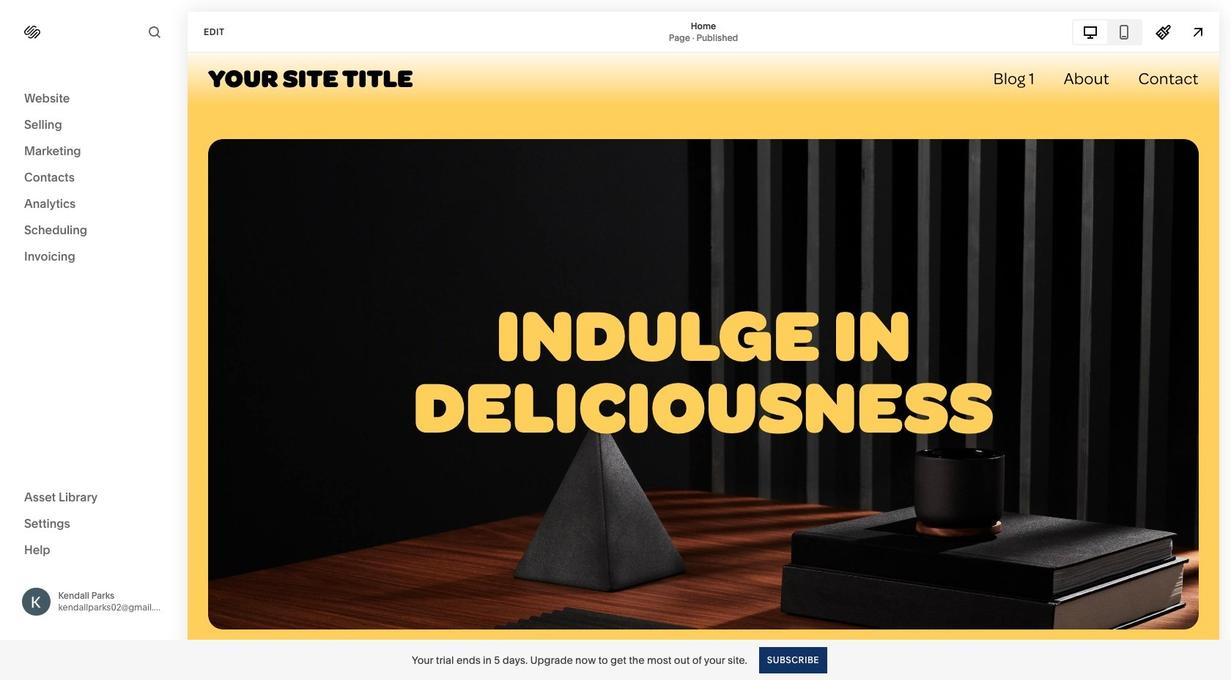 Task type: describe. For each thing, give the bounding box(es) containing it.
style image
[[1156, 24, 1172, 40]]

site preview image
[[1190, 24, 1206, 40]]



Task type: locate. For each thing, give the bounding box(es) containing it.
search image
[[147, 24, 163, 40]]

tab list
[[1074, 20, 1141, 44]]

logo squarespace image
[[24, 24, 40, 40]]

desktop image
[[1082, 24, 1099, 40]]

mobile image
[[1116, 24, 1132, 40]]



Task type: vqa. For each thing, say whether or not it's contained in the screenshot.
mobile icon
yes



